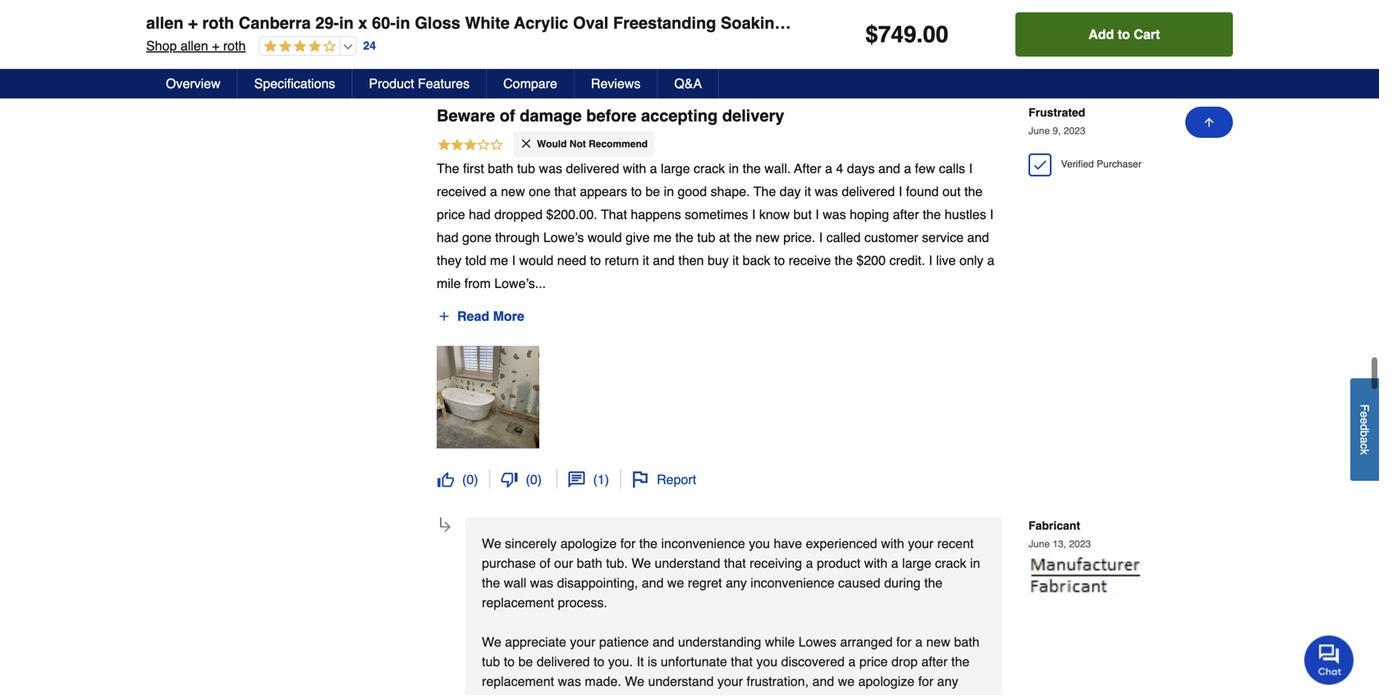Task type: vqa. For each thing, say whether or not it's contained in the screenshot.
Imported
no



Task type: describe. For each thing, give the bounding box(es) containing it.
the down called
[[835, 253, 853, 268]]

inconvenience inside we appreciate your patience and understanding while lowes arranged for a new bath tub to be delivered to you. it is unfortunate that you discovered a price drop after the replacement was made. we understand your frustration, and we apologize for any inconvenience this has caused. unfortunately, we do not control the pricing that lo
[[482, 694, 566, 696]]

need
[[558, 253, 587, 268]]

the left wall.
[[743, 161, 761, 176]]

hustles
[[945, 207, 987, 222]]

1 vertical spatial delivered
[[842, 184, 896, 199]]

hoping
[[850, 207, 890, 222]]

) for comment 'image'
[[605, 472, 610, 488]]

a up during
[[892, 556, 899, 571]]

1 vertical spatial we
[[838, 674, 855, 690]]

1 vertical spatial your
[[570, 635, 596, 650]]

1 vertical spatial new
[[756, 230, 780, 245]]

f e e d b a c k
[[1359, 405, 1372, 455]]

sometimes
[[685, 207, 749, 222]]

1 vertical spatial tub
[[698, 230, 716, 245]]

told
[[465, 253, 487, 268]]

not
[[570, 138, 586, 150]]

any inside we appreciate your patience and understanding while lowes arranged for a new bath tub to be delivered to you. it is unfortunate that you discovered a price drop after the replacement was made. we understand your frustration, and we apologize for any inconvenience this has caused. unfortunately, we do not control the pricing that lo
[[938, 674, 959, 690]]

receiving
[[750, 556, 803, 571]]

but
[[794, 207, 812, 222]]

regret
[[688, 576, 723, 591]]

in inside we sincerely apologize for the inconvenience you have experienced with your recent purchase of our bath tub. we understand that receiving a product with a large crack in the wall was disappointing, and we regret any inconvenience caused during the replacement process.
[[971, 556, 981, 571]]

price inside the first bath tub was delivered with a large crack in the wall. after a 4 days and a few calls i received a new one that appears to be in good shape. the day it was delivered i found out the price had dropped $200.00.  that happens sometimes i know but i was hoping after the hustles i had gone through lowe's would give me the tub at the new price.  i called customer service and they told me i would need to return it and then buy it back to receive the $200 credit. i live only a mile from lowe's...
[[437, 207, 465, 222]]

out
[[943, 184, 961, 199]]

to down appreciate at the left of the page
[[504, 655, 515, 670]]

canberra
[[239, 14, 311, 32]]

thumb up image for (
[[438, 472, 454, 488]]

apologize inside we sincerely apologize for the inconvenience you have experienced with your recent purchase of our bath tub. we understand that receiving a product with a large crack in the wall was disappointing, and we regret any inconvenience caused during the replacement process.
[[561, 536, 617, 552]]

we up purchase
[[482, 536, 502, 552]]

2 vertical spatial for
[[919, 674, 934, 690]]

understanding
[[678, 635, 762, 650]]

experienced
[[806, 536, 878, 552]]

live
[[937, 253, 956, 268]]

the right out at top
[[965, 184, 983, 199]]

verified purchaser
[[1056, 159, 1142, 170]]

1 horizontal spatial your
[[718, 674, 743, 690]]

received
[[437, 184, 487, 199]]

discovered
[[782, 655, 845, 670]]

back
[[743, 253, 771, 268]]

2023 for fabricant
[[1070, 539, 1092, 550]]

arrow up image
[[1203, 116, 1217, 129]]

one
[[529, 184, 551, 199]]

freestanding
[[614, 14, 717, 32]]

thumb down image
[[502, 472, 518, 488]]

1 vertical spatial would
[[520, 253, 554, 268]]

we appreciate your patience and understanding while lowes arranged for a new bath tub to be delivered to you. it is unfortunate that you discovered a price drop after the replacement was made. we understand your frustration, and we apologize for any inconvenience this has caused. unfortunately, we do not control the pricing that lo
[[482, 635, 985, 696]]

that down understanding
[[731, 655, 753, 670]]

shape.
[[711, 184, 750, 199]]

i right 'calls'
[[970, 161, 973, 176]]

the left pricing
[[857, 694, 875, 696]]

i right hustles
[[991, 207, 994, 222]]

0 vertical spatial tub
[[517, 161, 536, 176]]

q&a
[[675, 76, 702, 91]]

we left appreciate at the left of the page
[[482, 635, 502, 650]]

shop
[[146, 38, 177, 53]]

and up control
[[813, 674, 835, 690]]

damage
[[520, 106, 582, 125]]

frustrated
[[1029, 106, 1086, 119]]

be inside we appreciate your patience and understanding while lowes arranged for a new bath tub to be delivered to you. it is unfortunate that you discovered a price drop after the replacement was made. we understand your frustration, and we apologize for any inconvenience this has caused. unfortunately, we do not control the pricing that lo
[[519, 655, 533, 670]]

and inside we sincerely apologize for the inconvenience you have experienced with your recent purchase of our bath tub. we understand that receiving a product with a large crack in the wall was disappointing, and we regret any inconvenience caused during the replacement process.
[[642, 576, 664, 591]]

1 ( from the left
[[462, 472, 467, 488]]

in left good
[[664, 184, 674, 199]]

0 horizontal spatial new
[[501, 184, 525, 199]]

1 horizontal spatial inconvenience
[[662, 536, 746, 552]]

unfortunately,
[[668, 694, 749, 696]]

flag image
[[633, 472, 649, 488]]

june for frustrated
[[1029, 125, 1051, 137]]

we sincerely apologize for the inconvenience you have experienced with your recent purchase of our bath tub. we understand that receiving a product with a large crack in the wall was disappointing, and we regret any inconvenience caused during the replacement process.
[[482, 536, 981, 611]]

they
[[437, 253, 462, 268]]

a right received
[[490, 184, 498, 199]]

bath inside we appreciate your patience and understanding while lowes arranged for a new bath tub to be delivered to you. it is unfortunate that you discovered a price drop after the replacement was made. we understand your frustration, and we apologize for any inconvenience this has caused. unfortunately, we do not control the pricing that lo
[[955, 635, 980, 650]]

specifications
[[254, 76, 335, 91]]

gone
[[463, 230, 492, 245]]

apologize inside we appreciate your patience and understanding while lowes arranged for a new bath tub to be delivered to you. it is unfortunate that you discovered a price drop after the replacement was made. we understand your frustration, and we apologize for any inconvenience this has caused. unfortunately, we do not control the pricing that lo
[[859, 674, 915, 690]]

i left know
[[752, 207, 756, 222]]

1 e from the top
[[1359, 412, 1372, 418]]

this
[[570, 694, 590, 696]]

0 vertical spatial had
[[469, 207, 491, 222]]

value button
[[639, 20, 693, 48]]

soaking
[[721, 14, 785, 32]]

customer
[[865, 230, 919, 245]]

was down 4 on the right top of the page
[[815, 184, 839, 199]]

delivered inside we appreciate your patience and understanding while lowes arranged for a new bath tub to be delivered to you. it is unfortunate that you discovered a price drop after the replacement was made. we understand your frustration, and we apologize for any inconvenience this has caused. unfortunately, we do not control the pricing that lo
[[537, 655, 590, 670]]

unfortunate
[[661, 655, 728, 670]]

in left gloss
[[396, 14, 411, 32]]

bath inside we sincerely apologize for the inconvenience you have experienced with your recent purchase of our bath tub. we understand that receiving a product with a large crack in the wall was disappointing, and we regret any inconvenience caused during the replacement process.
[[577, 556, 603, 571]]

0 horizontal spatial of
[[500, 106, 516, 125]]

the right during
[[925, 576, 943, 591]]

to up "happens"
[[631, 184, 642, 199]]

replacement inside we appreciate your patience and understanding while lowes arranged for a new bath tub to be delivered to you. it is unfortunate that you discovered a price drop after the replacement was made. we understand your frustration, and we apologize for any inconvenience this has caused. unfortunately, we do not control the pricing that lo
[[482, 674, 555, 690]]

add to cart button
[[1016, 12, 1234, 57]]

1 vertical spatial the
[[754, 184, 777, 199]]

4.1 stars image
[[260, 39, 336, 55]]

to inside add to cart button
[[1118, 27, 1131, 42]]

a up "happens"
[[650, 161, 658, 176]]

with inside the first bath tub was delivered with a large crack in the wall. after a 4 days and a few calls i received a new one that appears to be in good shape. the day it was delivered i found out the price had dropped $200.00.  that happens sometimes i know but i was hoping after the hustles i had gone through lowe's would give me the tub at the new price.  i called customer service and they told me i would need to return it and then buy it back to receive the $200 credit. i live only a mile from lowe's...
[[623, 161, 647, 176]]

a up drop
[[916, 635, 923, 650]]

value
[[649, 26, 682, 41]]

and left then
[[653, 253, 675, 268]]

reviews button
[[575, 69, 658, 99]]

0 vertical spatial allen
[[146, 14, 184, 32]]

(reversible
[[940, 14, 1029, 32]]

1 vertical spatial had
[[437, 230, 459, 245]]

to right need
[[590, 253, 601, 268]]

product
[[369, 76, 414, 91]]

f
[[1359, 405, 1372, 412]]

2 e from the top
[[1359, 418, 1372, 425]]

d
[[1359, 425, 1372, 431]]

recent
[[938, 536, 974, 552]]

0 vertical spatial delivered
[[566, 161, 620, 176]]

understand inside we appreciate your patience and understanding while lowes arranged for a new bath tub to be delivered to you. it is unfortunate that you discovered a price drop after the replacement was made. we understand your frustration, and we apologize for any inconvenience this has caused. unfortunately, we do not control the pricing that lo
[[648, 674, 714, 690]]

acrylic
[[514, 14, 569, 32]]

report button
[[632, 470, 697, 490]]

understand inside we sincerely apologize for the inconvenience you have experienced with your recent purchase of our bath tub. we understand that receiving a product with a large crack in the wall was disappointing, and we regret any inconvenience caused during the replacement process.
[[655, 556, 721, 571]]

add
[[1089, 27, 1115, 42]]

fabricant june 13, 2023
[[1029, 520, 1092, 550]]

disappointing,
[[557, 576, 639, 591]]

i right the but
[[816, 207, 820, 222]]

a inside button
[[1359, 437, 1372, 444]]

we right tub.
[[632, 556, 651, 571]]

give
[[626, 230, 650, 245]]

you inside we appreciate your patience and understanding while lowes arranged for a new bath tub to be delivered to you. it is unfortunate that you discovered a price drop after the replacement was made. we understand your frustration, and we apologize for any inconvenience this has caused. unfortunately, we do not control the pricing that lo
[[757, 655, 778, 670]]

through
[[495, 230, 540, 245]]

sincerely
[[505, 536, 557, 552]]

was down would
[[539, 161, 563, 176]]

product
[[817, 556, 861, 571]]

i left live
[[929, 253, 933, 268]]

1 horizontal spatial it
[[733, 253, 739, 268]]

return
[[605, 253, 639, 268]]

it
[[637, 655, 644, 670]]

buy
[[708, 253, 729, 268]]

mile
[[437, 276, 461, 291]]

tub inside we appreciate your patience and understanding while lowes arranged for a new bath tub to be delivered to you. it is unfortunate that you discovered a price drop after the replacement was made. we understand your frustration, and we apologize for any inconvenience this has caused. unfortunately, we do not control the pricing that lo
[[482, 655, 500, 670]]

and up only
[[968, 230, 990, 245]]

report
[[657, 472, 697, 488]]

appearance
[[859, 26, 930, 41]]

credit.
[[890, 253, 926, 268]]

appearance button
[[849, 20, 941, 48]]

checkmark image
[[1032, 157, 1049, 173]]

$
[[866, 21, 879, 48]]

( for comment 'image'
[[594, 472, 598, 488]]

( 1 )
[[594, 472, 610, 488]]

appears
[[580, 184, 628, 199]]

reviews
[[591, 76, 641, 91]]

00
[[924, 21, 949, 48]]

ovedecors pl image
[[1029, 551, 1152, 609]]

2 horizontal spatial inconvenience
[[751, 576, 835, 591]]

read more
[[458, 309, 525, 324]]

drain)
[[1033, 14, 1081, 32]]

caused
[[839, 576, 881, 591]]

new inside we appreciate your patience and understanding while lowes arranged for a new bath tub to be delivered to you. it is unfortunate that you discovered a price drop after the replacement was made. we understand your frustration, and we apologize for any inconvenience this has caused. unfortunately, we do not control the pricing that lo
[[927, 635, 951, 650]]

1 vertical spatial allen
[[181, 38, 208, 53]]

first
[[463, 161, 484, 176]]

c
[[1359, 444, 1372, 450]]

called
[[827, 230, 861, 245]]

read more button
[[437, 304, 526, 330]]

the right at
[[734, 230, 752, 245]]

found
[[907, 184, 939, 199]]

verified
[[1062, 159, 1095, 170]]

2023 for frustrated
[[1064, 125, 1086, 137]]



Task type: locate. For each thing, give the bounding box(es) containing it.
0 vertical spatial inconvenience
[[662, 536, 746, 552]]

and up is
[[653, 635, 675, 650]]

more
[[493, 309, 525, 324]]

in left x
[[339, 14, 354, 32]]

1 vertical spatial june
[[1029, 539, 1051, 550]]

1 vertical spatial apologize
[[859, 674, 915, 690]]

0 horizontal spatial ( 0 )
[[462, 472, 479, 488]]

your
[[909, 536, 934, 552], [570, 635, 596, 650], [718, 674, 743, 690]]

calls
[[940, 161, 966, 176]]

purchaser
[[1097, 159, 1142, 170]]

june left 13,
[[1029, 539, 1051, 550]]

f e e d b a c k button
[[1351, 379, 1380, 481]]

delivered down the would not recommend
[[566, 161, 620, 176]]

allen
[[146, 14, 184, 32], [181, 38, 208, 53]]

0 horizontal spatial the
[[437, 161, 460, 176]]

0 horizontal spatial 0
[[467, 472, 474, 488]]

price
[[437, 207, 465, 222], [860, 655, 888, 670]]

it right day
[[805, 184, 812, 199]]

a down the arranged
[[849, 655, 856, 670]]

1 horizontal spatial price
[[860, 655, 888, 670]]

that inside we sincerely apologize for the inconvenience you have experienced with your recent purchase of our bath tub. we understand that receiving a product with a large crack in the wall was disappointing, and we regret any inconvenience caused during the replacement process.
[[725, 556, 746, 571]]

replacement down wall at the bottom of page
[[482, 596, 555, 611]]

overview
[[166, 76, 221, 91]]

your inside we sincerely apologize for the inconvenience you have experienced with your recent purchase of our bath tub. we understand that receiving a product with a large crack in the wall was disappointing, and we regret any inconvenience caused during the replacement process.
[[909, 536, 934, 552]]

$ 749 . 00
[[866, 21, 949, 48]]

add to cart
[[1089, 27, 1161, 42]]

0 vertical spatial would
[[588, 230, 622, 245]]

0 horizontal spatial apologize
[[561, 536, 617, 552]]

1 horizontal spatial ( 0 )
[[526, 472, 542, 488]]

1 vertical spatial any
[[938, 674, 959, 690]]

apologize up pricing
[[859, 674, 915, 690]]

accepting
[[642, 106, 718, 125]]

2 ( 0 ) from the left
[[526, 472, 542, 488]]

overview button
[[149, 69, 238, 99]]

your left recent
[[909, 536, 934, 552]]

control
[[814, 694, 853, 696]]

was up called
[[823, 207, 847, 222]]

days
[[848, 161, 875, 176]]

white
[[465, 14, 510, 32]]

we inside we sincerely apologize for the inconvenience you have experienced with your recent purchase of our bath tub. we understand that receiving a product with a large crack in the wall was disappointing, and we regret any inconvenience caused during the replacement process.
[[668, 576, 685, 591]]

e up d
[[1359, 412, 1372, 418]]

and
[[879, 161, 901, 176], [968, 230, 990, 245], [653, 253, 675, 268], [642, 576, 664, 591], [653, 635, 675, 650], [813, 674, 835, 690]]

that
[[555, 184, 577, 199], [725, 556, 746, 571], [731, 655, 753, 670], [921, 694, 943, 696]]

2 vertical spatial new
[[927, 635, 951, 650]]

arrow right image
[[438, 520, 454, 535]]

0 horizontal spatial after
[[893, 207, 920, 222]]

you up frustration,
[[757, 655, 778, 670]]

) for thumb down icon at the bottom of page
[[538, 472, 542, 488]]

oval
[[573, 14, 609, 32]]

the first bath tub was delivered with a large crack in the wall. after a 4 days and a few calls i received a new one that appears to be in good shape. the day it was delivered i found out the price had dropped $200.00.  that happens sometimes i know but i was hoping after the hustles i had gone through lowe's would give me the tub at the new price.  i called customer service and they told me i would need to return it and then buy it back to receive the $200 credit. i live only a mile from lowe's...
[[437, 161, 995, 291]]

product features button
[[353, 69, 487, 99]]

1 horizontal spatial (
[[526, 472, 531, 488]]

thumb up image for customer liked
[[462, 28, 476, 41]]

0 vertical spatial large
[[661, 161, 690, 176]]

$200
[[857, 253, 886, 268]]

that right pricing
[[921, 694, 943, 696]]

satisfaction
[[763, 26, 831, 41]]

be
[[646, 184, 661, 199], [519, 655, 533, 670]]

0 horizontal spatial inconvenience
[[482, 694, 566, 696]]

0 horizontal spatial me
[[490, 253, 509, 268]]

1 horizontal spatial we
[[753, 694, 770, 696]]

you inside we sincerely apologize for the inconvenience you have experienced with your recent purchase of our bath tub. we understand that receiving a product with a large crack in the wall was disappointing, and we regret any inconvenience caused during the replacement process.
[[749, 536, 771, 552]]

0 horizontal spatial (
[[462, 472, 467, 488]]

( 0 )
[[462, 472, 479, 488], [526, 472, 542, 488]]

2023 right 9,
[[1064, 125, 1086, 137]]

the up know
[[754, 184, 777, 199]]

it right buy
[[733, 253, 739, 268]]

june for fabricant
[[1029, 539, 1051, 550]]

2 june from the top
[[1029, 539, 1051, 550]]

i left found
[[899, 184, 903, 199]]

a left 4 on the right top of the page
[[826, 161, 833, 176]]

to right back
[[775, 253, 785, 268]]

2 horizontal spatial new
[[927, 635, 951, 650]]

new down know
[[756, 230, 780, 245]]

close image
[[520, 137, 533, 150]]

bath inside the first bath tub was delivered with a large crack in the wall. after a 4 days and a few calls i received a new one that appears to be in good shape. the day it was delivered i found out the price had dropped $200.00.  that happens sometimes i know but i was hoping after the hustles i had gone through lowe's would give me the tub at the new price.  i called customer service and they told me i would need to return it and then buy it back to receive the $200 credit. i live only a mile from lowe's...
[[488, 161, 514, 176]]

2 vertical spatial inconvenience
[[482, 694, 566, 696]]

1 vertical spatial 2023
[[1070, 539, 1092, 550]]

day
[[780, 184, 801, 199]]

read
[[458, 309, 490, 324]]

had up gone
[[469, 207, 491, 222]]

after inside the first bath tub was delivered with a large crack in the wall. after a 4 days and a few calls i received a new one that appears to be in good shape. the day it was delivered i found out the price had dropped $200.00.  that happens sometimes i know but i was hoping after the hustles i had gone through lowe's would give me the tub at the new price.  i called customer service and they told me i would need to return it and then buy it back to receive the $200 credit. i live only a mile from lowe's...
[[893, 207, 920, 222]]

24
[[363, 39, 376, 52]]

receive
[[789, 253, 832, 268]]

price inside we appreciate your patience and understanding while lowes arranged for a new bath tub to be delivered to you. it is unfortunate that you discovered a price drop after the replacement was made. we understand your frustration, and we apologize for any inconvenience this has caused. unfortunately, we do not control the pricing that lo
[[860, 655, 888, 670]]

customer
[[484, 29, 541, 44]]

the left first
[[437, 161, 460, 176]]

1 horizontal spatial bath
[[577, 556, 603, 571]]

drop
[[892, 655, 918, 670]]

good
[[678, 184, 707, 199]]

and right days
[[879, 161, 901, 176]]

inconvenience up regret
[[662, 536, 746, 552]]

2 horizontal spatial for
[[919, 674, 934, 690]]

crack up good
[[694, 161, 726, 176]]

749
[[879, 21, 917, 48]]

0 horizontal spatial +
[[188, 14, 198, 32]]

service
[[923, 230, 964, 245]]

a
[[650, 161, 658, 176], [826, 161, 833, 176], [905, 161, 912, 176], [490, 184, 498, 199], [988, 253, 995, 268], [1359, 437, 1372, 444], [806, 556, 814, 571], [892, 556, 899, 571], [916, 635, 923, 650], [849, 655, 856, 670]]

the down "flag" "icon"
[[640, 536, 658, 552]]

1 horizontal spatial for
[[897, 635, 912, 650]]

thumb up image
[[462, 28, 476, 41], [438, 472, 454, 488]]

1 horizontal spatial apologize
[[859, 674, 915, 690]]

had
[[469, 207, 491, 222], [437, 230, 459, 245]]

would not recommend
[[537, 138, 648, 150]]

be up "happens"
[[646, 184, 661, 199]]

the up then
[[676, 230, 694, 245]]

0 horizontal spatial )
[[474, 472, 479, 488]]

1 horizontal spatial the
[[754, 184, 777, 199]]

comment image
[[569, 472, 585, 488]]

know
[[760, 207, 790, 222]]

1 vertical spatial me
[[490, 253, 509, 268]]

1 horizontal spatial large
[[903, 556, 932, 571]]

of
[[500, 106, 516, 125], [540, 556, 551, 571]]

1 vertical spatial of
[[540, 556, 551, 571]]

delivered down appreciate at the left of the page
[[537, 655, 590, 670]]

understand up regret
[[655, 556, 721, 571]]

0 vertical spatial you
[[749, 536, 771, 552]]

0 vertical spatial apologize
[[561, 536, 617, 552]]

3 ( from the left
[[594, 472, 598, 488]]

to right add
[[1118, 27, 1131, 42]]

june inside fabricant june 13, 2023
[[1029, 539, 1051, 550]]

1 horizontal spatial thumb up image
[[462, 28, 476, 41]]

2 vertical spatial we
[[753, 694, 770, 696]]

1 horizontal spatial had
[[469, 207, 491, 222]]

we left regret
[[668, 576, 685, 591]]

x
[[358, 14, 368, 32]]

0 vertical spatial june
[[1029, 125, 1051, 137]]

large inside the first bath tub was delivered with a large crack in the wall. after a 4 days and a few calls i received a new one that appears to be in good shape. the day it was delivered i found out the price had dropped $200.00.  that happens sometimes i know but i was hoping after the hustles i had gone through lowe's would give me the tub at the new price.  i called customer service and they told me i would need to return it and then buy it back to receive the $200 credit. i live only a mile from lowe's...
[[661, 161, 690, 176]]

price down the arranged
[[860, 655, 888, 670]]

1 replacement from the top
[[482, 596, 555, 611]]

apologize up our
[[561, 536, 617, 552]]

1 vertical spatial price
[[860, 655, 888, 670]]

2 horizontal spatial your
[[909, 536, 934, 552]]

and left regret
[[642, 576, 664, 591]]

plus image
[[438, 310, 451, 323]]

0 vertical spatial me
[[654, 230, 672, 245]]

a up k
[[1359, 437, 1372, 444]]

+ up shop allen + roth
[[188, 14, 198, 32]]

1 ) from the left
[[474, 472, 479, 488]]

1 0 from the left
[[467, 472, 474, 488]]

2 horizontal spatial it
[[805, 184, 812, 199]]

1 horizontal spatial be
[[646, 184, 661, 199]]

was inside we appreciate your patience and understanding while lowes arranged for a new bath tub to be delivered to you. it is unfortunate that you discovered a price drop after the replacement was made. we understand your frustration, and we apologize for any inconvenience this has caused. unfortunately, we do not control the pricing that lo
[[558, 674, 582, 690]]

made.
[[585, 674, 622, 690]]

frustrated june 9, 2023
[[1029, 106, 1086, 137]]

size
[[710, 26, 735, 41]]

recommend
[[589, 138, 648, 150]]

0 horizontal spatial bath
[[488, 161, 514, 176]]

2023 right 13,
[[1070, 539, 1092, 550]]

of inside we sincerely apologize for the inconvenience you have experienced with your recent purchase of our bath tub. we understand that receiving a product with a large crack in the wall was disappointing, and we regret any inconvenience caused during the replacement process.
[[540, 556, 551, 571]]

for inside we sincerely apologize for the inconvenience you have experienced with your recent purchase of our bath tub. we understand that receiving a product with a large crack in the wall was disappointing, and we regret any inconvenience caused during the replacement process.
[[621, 536, 636, 552]]

me down "happens"
[[654, 230, 672, 245]]

before
[[587, 106, 637, 125]]

2 horizontal spatial bath
[[955, 635, 980, 650]]

0 vertical spatial price
[[437, 207, 465, 222]]

0 horizontal spatial thumb up image
[[438, 472, 454, 488]]

the right drop
[[952, 655, 970, 670]]

new up dropped
[[501, 184, 525, 199]]

a left few
[[905, 161, 912, 176]]

roth down canberra
[[223, 38, 246, 53]]

a left the product
[[806, 556, 814, 571]]

2023 inside frustrated june 9, 2023
[[1064, 125, 1086, 137]]

dropped
[[495, 207, 543, 222]]

( for thumb down icon at the bottom of page
[[526, 472, 531, 488]]

of down compare
[[500, 106, 516, 125]]

wall.
[[765, 161, 791, 176]]

the left wall at the bottom of page
[[482, 576, 500, 591]]

2 horizontal spatial )
[[605, 472, 610, 488]]

0 vertical spatial roth
[[202, 14, 234, 32]]

0 vertical spatial after
[[893, 207, 920, 222]]

was up this
[[558, 674, 582, 690]]

i down through
[[512, 253, 516, 268]]

1 horizontal spatial any
[[938, 674, 959, 690]]

compare button
[[487, 69, 575, 99]]

1 vertical spatial roth
[[223, 38, 246, 53]]

allen right the "shop"
[[181, 38, 208, 53]]

1 vertical spatial thumb up image
[[438, 472, 454, 488]]

we up caused.
[[625, 674, 645, 690]]

june inside frustrated june 9, 2023
[[1029, 125, 1051, 137]]

wall
[[504, 576, 527, 591]]

0 vertical spatial replacement
[[482, 596, 555, 611]]

new right the arranged
[[927, 635, 951, 650]]

crack inside we sincerely apologize for the inconvenience you have experienced with your recent purchase of our bath tub. we understand that receiving a product with a large crack in the wall was disappointing, and we regret any inconvenience caused during the replacement process.
[[936, 556, 967, 571]]

0 vertical spatial of
[[500, 106, 516, 125]]

was right wall at the bottom of page
[[530, 576, 554, 591]]

0 horizontal spatial for
[[621, 536, 636, 552]]

0 vertical spatial new
[[501, 184, 525, 199]]

0 vertical spatial 2023
[[1064, 125, 1086, 137]]

understand down 'unfortunate'
[[648, 674, 714, 690]]

1 vertical spatial replacement
[[482, 674, 555, 690]]

2023
[[1064, 125, 1086, 137], [1070, 539, 1092, 550]]

https://photos us.bazaarvoice.com/photo/2/cghvdg86bg93zxm/a23c0c27 ab60 5371 9e66 a80b5bc8f6ec image
[[437, 346, 540, 449]]

crack down recent
[[936, 556, 967, 571]]

pricing
[[879, 694, 917, 696]]

2 replacement from the top
[[482, 674, 555, 690]]

0 horizontal spatial any
[[726, 576, 747, 591]]

( right thumb down icon at the bottom of page
[[526, 472, 531, 488]]

that up the $200.00.
[[555, 184, 577, 199]]

1 vertical spatial you
[[757, 655, 778, 670]]

large up during
[[903, 556, 932, 571]]

) left thumb down icon at the bottom of page
[[474, 472, 479, 488]]

has
[[594, 694, 615, 696]]

1 horizontal spatial )
[[538, 472, 542, 488]]

that inside the first bath tub was delivered with a large crack in the wall. after a 4 days and a few calls i received a new one that appears to be in good shape. the day it was delivered i found out the price had dropped $200.00.  that happens sometimes i know but i was hoping after the hustles i had gone through lowe's would give me the tub at the new price.  i called customer service and they told me i would need to return it and then buy it back to receive the $200 credit. i live only a mile from lowe's...
[[555, 184, 577, 199]]

of left our
[[540, 556, 551, 571]]

be inside the first bath tub was delivered with a large crack in the wall. after a 4 days and a few calls i received a new one that appears to be in good shape. the day it was delivered i found out the price had dropped $200.00.  that happens sometimes i know but i was hoping after the hustles i had gone through lowe's would give me the tub at the new price.  i called customer service and they told me i would need to return it and then buy it back to receive the $200 credit. i live only a mile from lowe's...
[[646, 184, 661, 199]]

0 horizontal spatial would
[[520, 253, 554, 268]]

any inside we sincerely apologize for the inconvenience you have experienced with your recent purchase of our bath tub. we understand that receiving a product with a large crack in the wall was disappointing, and we regret any inconvenience caused during the replacement process.
[[726, 576, 747, 591]]

e up b
[[1359, 418, 1372, 425]]

specifications button
[[238, 69, 353, 99]]

size button
[[699, 20, 746, 48]]

in up shape.
[[729, 161, 739, 176]]

1 june from the top
[[1029, 125, 1051, 137]]

2023 inside fabricant june 13, 2023
[[1070, 539, 1092, 550]]

it right return
[[643, 253, 650, 268]]

13,
[[1053, 539, 1067, 550]]

be down appreciate at the left of the page
[[519, 655, 533, 670]]

delivery
[[723, 106, 785, 125]]

large
[[661, 161, 690, 176], [903, 556, 932, 571]]

(
[[462, 472, 467, 488], [526, 472, 531, 488], [594, 472, 598, 488]]

large inside we sincerely apologize for the inconvenience you have experienced with your recent purchase of our bath tub. we understand that receiving a product with a large crack in the wall was disappointing, and we regret any inconvenience caused during the replacement process.
[[903, 556, 932, 571]]

after inside we appreciate your patience and understanding while lowes arranged for a new bath tub to be delivered to you. it is unfortunate that you discovered a price drop after the replacement was made. we understand your frustration, and we apologize for any inconvenience this has caused. unfortunately, we do not control the pricing that lo
[[922, 655, 948, 670]]

process.
[[558, 596, 608, 611]]

inconvenience down receiving
[[751, 576, 835, 591]]

compare
[[504, 76, 558, 91]]

0 right thumb down icon at the bottom of page
[[531, 472, 538, 488]]

drain
[[894, 14, 936, 32]]

lowes
[[799, 635, 837, 650]]

that
[[601, 207, 627, 222]]

to up made.
[[594, 655, 605, 670]]

2 vertical spatial bath
[[955, 635, 980, 650]]

lowe's...
[[495, 276, 546, 291]]

1 horizontal spatial would
[[588, 230, 622, 245]]

i
[[970, 161, 973, 176], [899, 184, 903, 199], [752, 207, 756, 222], [816, 207, 820, 222], [991, 207, 994, 222], [820, 230, 823, 245], [512, 253, 516, 268], [929, 253, 933, 268]]

0 horizontal spatial had
[[437, 230, 459, 245]]

0 vertical spatial we
[[668, 576, 685, 591]]

0 horizontal spatial it
[[643, 253, 650, 268]]

your up "unfortunately,"
[[718, 674, 743, 690]]

crack inside the first bath tub was delivered with a large crack in the wall. after a 4 days and a few calls i received a new one that appears to be in good shape. the day it was delivered i found out the price had dropped $200.00.  that happens sometimes i know but i was hoping after the hustles i had gone through lowe's would give me the tub at the new price.  i called customer service and they told me i would need to return it and then buy it back to receive the $200 credit. i live only a mile from lowe's...
[[694, 161, 726, 176]]

1 horizontal spatial 0
[[531, 472, 538, 488]]

2 ) from the left
[[538, 472, 542, 488]]

1 vertical spatial +
[[212, 38, 220, 53]]

bath
[[488, 161, 514, 176], [577, 556, 603, 571], [955, 635, 980, 650]]

0 vertical spatial +
[[188, 14, 198, 32]]

we up control
[[838, 674, 855, 690]]

beware
[[437, 106, 495, 125]]

1 vertical spatial be
[[519, 655, 533, 670]]

2 horizontal spatial we
[[838, 674, 855, 690]]

after right drop
[[922, 655, 948, 670]]

0 horizontal spatial crack
[[694, 161, 726, 176]]

frustration,
[[747, 674, 809, 690]]

not
[[792, 694, 810, 696]]

0 vertical spatial thumb up image
[[462, 28, 476, 41]]

2 vertical spatial your
[[718, 674, 743, 690]]

1 vertical spatial crack
[[936, 556, 967, 571]]

i right "price."
[[820, 230, 823, 245]]

few
[[916, 161, 936, 176]]

1 horizontal spatial tub
[[517, 161, 536, 176]]

the down found
[[923, 207, 942, 222]]

1 vertical spatial understand
[[648, 674, 714, 690]]

1 horizontal spatial new
[[756, 230, 780, 245]]

2 0 from the left
[[531, 472, 538, 488]]

june left 9,
[[1029, 125, 1051, 137]]

was inside we sincerely apologize for the inconvenience you have experienced with your recent purchase of our bath tub. we understand that receiving a product with a large crack in the wall was disappointing, and we regret any inconvenience caused during the replacement process.
[[530, 576, 554, 591]]

1 ( 0 ) from the left
[[462, 472, 479, 488]]

thumb up image up arrow right image
[[438, 472, 454, 488]]

chat invite button image
[[1305, 635, 1355, 685]]

)
[[474, 472, 479, 488], [538, 472, 542, 488], [605, 472, 610, 488]]

was
[[539, 161, 563, 176], [815, 184, 839, 199], [823, 207, 847, 222], [530, 576, 554, 591], [558, 674, 582, 690]]

( right comment 'image'
[[594, 472, 598, 488]]

satisfaction button
[[753, 20, 842, 48]]

( left thumb down icon at the bottom of page
[[462, 472, 467, 488]]

3 ) from the left
[[605, 472, 610, 488]]

1 horizontal spatial after
[[922, 655, 948, 670]]

) right thumb down icon at the bottom of page
[[538, 472, 542, 488]]

0 left thumb down icon at the bottom of page
[[467, 472, 474, 488]]

2 horizontal spatial tub
[[698, 230, 716, 245]]

a right only
[[988, 253, 995, 268]]

0 horizontal spatial we
[[668, 576, 685, 591]]

3 stars image
[[437, 137, 504, 155]]

you up receiving
[[749, 536, 771, 552]]

would down "that" on the top of page
[[588, 230, 622, 245]]

2 ( from the left
[[526, 472, 531, 488]]

features
[[418, 76, 470, 91]]

the
[[743, 161, 761, 176], [965, 184, 983, 199], [923, 207, 942, 222], [676, 230, 694, 245], [734, 230, 752, 245], [835, 253, 853, 268], [640, 536, 658, 552], [482, 576, 500, 591], [925, 576, 943, 591], [952, 655, 970, 670], [857, 694, 875, 696]]

we left do
[[753, 694, 770, 696]]

had up they
[[437, 230, 459, 245]]

2 vertical spatial tub
[[482, 655, 500, 670]]

0 horizontal spatial large
[[661, 161, 690, 176]]

1 vertical spatial large
[[903, 556, 932, 571]]

caused.
[[619, 694, 665, 696]]

1 horizontal spatial +
[[212, 38, 220, 53]]

replacement inside we sincerely apologize for the inconvenience you have experienced with your recent purchase of our bath tub. we understand that receiving a product with a large crack in the wall was disappointing, and we regret any inconvenience caused during the replacement process.
[[482, 596, 555, 611]]

1 horizontal spatial of
[[540, 556, 551, 571]]



